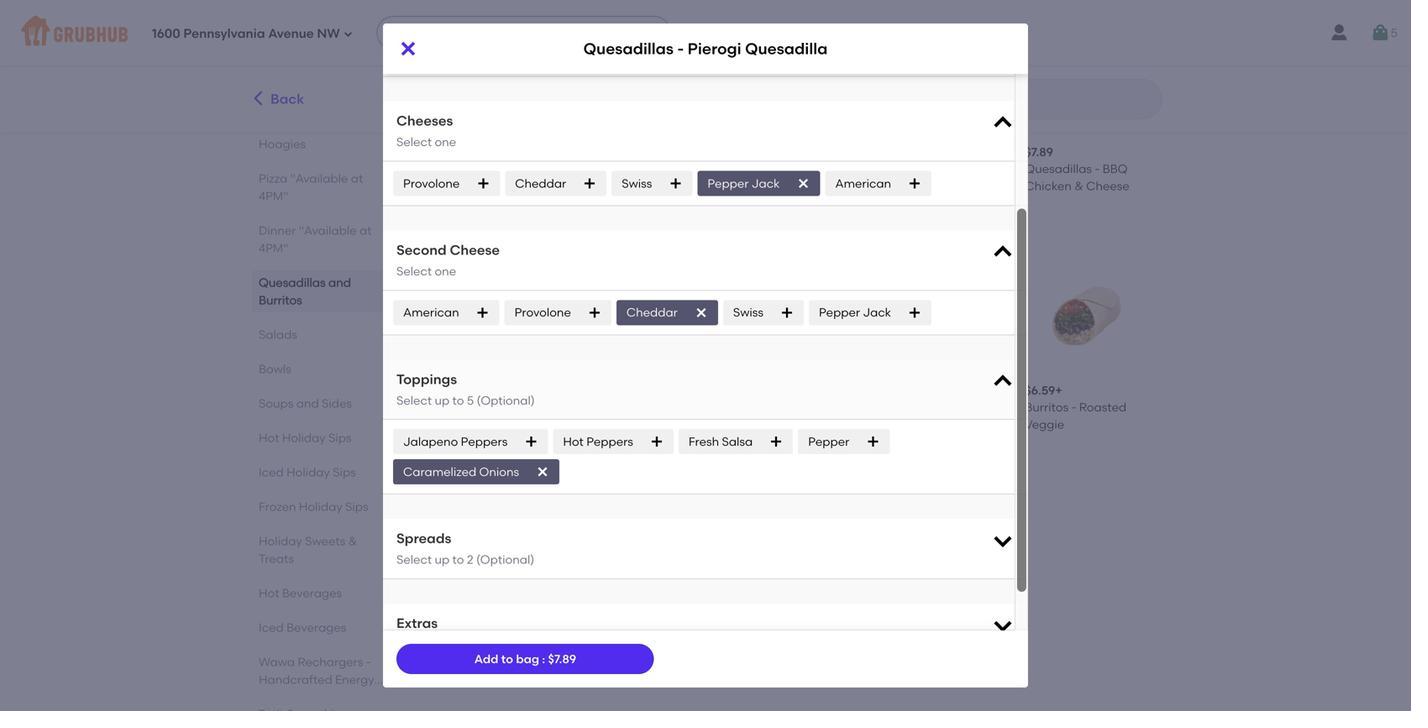 Task type: describe. For each thing, give the bounding box(es) containing it.
soups and sides
[[259, 397, 352, 411]]

(optional) for spreads
[[476, 553, 535, 567]]

quesadillas for quesadillas and burritos
[[259, 276, 326, 290]]

holiday sweets & treats tab
[[259, 533, 389, 568]]

1600 pennsylvania avenue nw
[[152, 26, 340, 41]]

soups
[[259, 397, 294, 411]]

caramelized onions
[[403, 465, 519, 479]]

add to bag : $7.89
[[474, 652, 576, 667]]

extras
[[397, 616, 438, 632]]

hot for hot holiday sips
[[259, 431, 279, 445]]

$7.59 burritos - rice & beans
[[449, 639, 539, 687]]

iced for iced holiday sips
[[259, 466, 284, 480]]

hot for hot peppers
[[563, 435, 584, 449]]

$7.89 quesadillas - beef & cheese
[[449, 145, 564, 193]]

pizza
[[259, 171, 288, 186]]

- inside $7.89 quesadillas - bbq chicken & cheese
[[1095, 162, 1100, 176]]

frozen holiday sips
[[259, 500, 369, 514]]

quesadillas inside $7.89 quesadillas - bbq chicken & cheese
[[1025, 162, 1092, 176]]

at for pizza "available at 4pm"
[[351, 171, 363, 186]]

bbq
[[1103, 162, 1128, 176]]

select for spreads
[[397, 553, 432, 567]]

5 inside button
[[1391, 26, 1398, 40]]

& inside holiday sweets & treats
[[348, 534, 357, 549]]

quesadillas - chicken bacon ranch
[[593, 400, 679, 449]]

beans
[[449, 673, 484, 687]]

spreads
[[397, 531, 452, 547]]

bacon
[[642, 417, 679, 432]]

- inside quesadillas - chicken bacon ranch
[[663, 400, 668, 415]]

0 vertical spatial provolone
[[403, 176, 460, 191]]

fresh salsa
[[689, 435, 753, 449]]

- inside $6.59 + burritos - roasted veggie
[[1072, 400, 1077, 415]]

hot beverages
[[259, 587, 342, 601]]

quesadillas - bbq chicken & cheese image
[[1025, 10, 1150, 134]]

- inside quesadillas - buffalo chicken & cheese
[[951, 162, 956, 176]]

pizza "available at 4pm"
[[259, 171, 363, 203]]

iced beverages
[[259, 621, 347, 635]]

cheeses select one
[[397, 113, 456, 149]]

peppers for hot peppers
[[587, 435, 633, 449]]

dinner "available at 4pm"
[[259, 224, 372, 255]]

:
[[542, 652, 545, 667]]

chicken inside quesadillas - chicken bacon ranch
[[593, 417, 640, 432]]

sips for frozen holiday sips
[[345, 500, 369, 514]]

rice
[[503, 656, 528, 670]]

quesadillas for quesadillas - chicken & cheese
[[593, 162, 660, 176]]

dinner
[[259, 224, 296, 238]]

iced beverages tab
[[259, 619, 389, 637]]

select for toppings
[[397, 394, 432, 408]]

quesadillas - chicken & cheese
[[593, 162, 697, 193]]

chicken inside $7.89 quesadillas - bbq chicken & cheese
[[1025, 179, 1072, 193]]

- inside quesadillas - chicken & cheese
[[663, 162, 668, 176]]

& inside $7.89 quesadillas - beef & cheese
[[555, 162, 564, 176]]

holiday for hot
[[282, 431, 326, 445]]

nw
[[317, 26, 340, 41]]

roasted
[[1080, 400, 1127, 415]]

$6.59 + burritos - roasted veggie
[[1025, 383, 1127, 432]]

& inside quesadillas - chicken & cheese
[[642, 179, 651, 193]]

2 vertical spatial to
[[501, 652, 513, 667]]

$6.59
[[1025, 383, 1056, 398]]

hot beverages tab
[[259, 585, 389, 602]]

quesadillas - buffalo chicken & cheese
[[881, 162, 999, 193]]

wawa rechargers - handcrafted energy drinks (contains caffeine)
[[259, 655, 374, 712]]

wawa rechargers - handcrafted energy drinks (contains caffeine) tab
[[259, 654, 389, 712]]

bag
[[516, 652, 540, 667]]

burritos - beef image
[[737, 249, 861, 373]]

iced holiday sips
[[259, 466, 356, 480]]

back
[[271, 91, 304, 107]]

holiday for iced
[[287, 466, 330, 480]]

hot peppers
[[563, 435, 633, 449]]

jalapeno peppers
[[403, 435, 508, 449]]

0 vertical spatial swiss
[[622, 176, 652, 191]]

4pm" for dinner "available at 4pm"
[[259, 241, 288, 255]]

beverages for hot beverages
[[282, 587, 342, 601]]

select for cheeses
[[397, 135, 432, 149]]

caret left icon image
[[250, 90, 267, 107]]

holiday sweets & treats
[[259, 534, 357, 566]]

- inside $7.89 quesadillas - beef & cheese
[[518, 162, 523, 176]]

jalapeno
[[403, 435, 458, 449]]

second
[[397, 242, 447, 258]]

fresh
[[689, 435, 719, 449]]

sides
[[322, 397, 352, 411]]

hoagies
[[259, 137, 306, 151]]

spreads select up to 2 (optional)
[[397, 531, 535, 567]]

& inside $7.89 quesadillas - bbq chicken & cheese
[[1075, 179, 1084, 193]]

& inside quesadillas - buffalo chicken & cheese
[[931, 179, 940, 193]]

quesadillas - cheese button
[[730, 3, 868, 201]]

cheese inside $7.89 quesadillas - bbq chicken & cheese
[[1087, 179, 1130, 193]]

hot holiday sips tab
[[259, 429, 389, 447]]

- inside the $7.59 burritos - rice & beans
[[495, 656, 500, 670]]

1 horizontal spatial jack
[[863, 306, 892, 320]]

0 vertical spatial pepper jack
[[708, 176, 780, 191]]

ranch
[[593, 434, 630, 449]]

bowls
[[259, 362, 291, 376]]

add
[[474, 652, 499, 667]]

quesadillas - cheese
[[737, 162, 858, 176]]

beverages for iced beverages
[[287, 621, 347, 635]]

hot for hot beverages
[[259, 587, 279, 601]]

rechargers
[[298, 655, 363, 670]]

up for toppings
[[435, 394, 450, 408]]

5 button
[[1371, 18, 1398, 48]]

beef
[[526, 162, 552, 176]]

chicken inside quesadillas - chicken & cheese
[[593, 179, 640, 193]]

quesadillas - buffalo chicken & cheese image
[[881, 10, 1005, 134]]

quesadillas - beef & cheese image
[[449, 10, 573, 134]]

2
[[467, 553, 474, 567]]

salads
[[259, 328, 297, 342]]

energy
[[335, 673, 374, 687]]

$7.89 quesadillas - pierogi quesadilla
[[449, 383, 566, 432]]

burritos - roasted veggie image
[[1025, 249, 1150, 373]]

sips for iced holiday sips
[[333, 466, 356, 480]]

svg image inside the '5' button
[[1371, 23, 1391, 43]]

hoagies tab
[[259, 135, 389, 153]]



Task type: locate. For each thing, give the bounding box(es) containing it.
1 vertical spatial 5
[[467, 394, 474, 408]]

1 horizontal spatial quesadilla
[[745, 39, 828, 58]]

1 vertical spatial sips
[[333, 466, 356, 480]]

iced up frozen
[[259, 466, 284, 480]]

jack
[[752, 176, 780, 191], [863, 306, 892, 320]]

1 up from the top
[[435, 394, 450, 408]]

jack down quesadillas - cheese
[[752, 176, 780, 191]]

"available inside pizza "available at 4pm"
[[290, 171, 348, 186]]

burritos inside $6.59 + burritos - roasted veggie
[[1025, 400, 1069, 415]]

(contains
[[296, 691, 352, 705]]

"available
[[290, 171, 348, 186], [299, 224, 357, 238]]

to left the 2
[[453, 553, 464, 567]]

1 vertical spatial up
[[435, 553, 450, 567]]

iced holiday sips tab
[[259, 464, 389, 481]]

frozen holiday sips tab
[[259, 498, 389, 516]]

sips for hot holiday sips
[[329, 431, 352, 445]]

quesadilla
[[745, 39, 828, 58], [449, 417, 510, 432]]

cheese inside button
[[815, 162, 858, 176]]

up down toppings
[[435, 394, 450, 408]]

to down toppings
[[453, 394, 464, 408]]

0 horizontal spatial swiss
[[622, 176, 652, 191]]

sweets
[[305, 534, 346, 549]]

hot
[[259, 431, 279, 445], [563, 435, 584, 449], [259, 587, 279, 601]]

quesadillas inside $7.89 quesadillas - beef & cheese
[[449, 162, 516, 176]]

1 vertical spatial burritos
[[1025, 400, 1069, 415]]

select inside 'cheeses select one'
[[397, 135, 432, 149]]

holiday up treats
[[259, 534, 302, 549]]

to
[[453, 394, 464, 408], [453, 553, 464, 567], [501, 652, 513, 667]]

1 horizontal spatial 5
[[1391, 26, 1398, 40]]

$7.89
[[449, 145, 477, 159], [1025, 145, 1054, 159], [449, 383, 477, 398], [548, 652, 576, 667]]

one
[[435, 135, 456, 149], [435, 264, 456, 279]]

"available down hoagies tab
[[290, 171, 348, 186]]

quesadillas - cheese image
[[737, 10, 861, 134]]

cheese inside second cheese select one
[[450, 242, 500, 258]]

quesadillas - pierogi quesadilla
[[584, 39, 828, 58]]

toppings
[[397, 371, 457, 388]]

0 horizontal spatial pepper jack
[[708, 176, 780, 191]]

cheese inside $7.89 quesadillas - beef & cheese
[[449, 179, 492, 193]]

beverages inside iced beverages tab
[[287, 621, 347, 635]]

0 vertical spatial burritos
[[259, 293, 302, 308]]

1 one from the top
[[435, 135, 456, 149]]

at down hoagies tab
[[351, 171, 363, 186]]

0 horizontal spatial jack
[[752, 176, 780, 191]]

american
[[836, 176, 892, 191], [403, 306, 459, 320]]

1 vertical spatial american
[[403, 306, 459, 320]]

4pm"
[[259, 189, 288, 203], [259, 241, 288, 255]]

svg image for jalapeno peppers
[[525, 435, 538, 449]]

cheeses
[[397, 113, 453, 129]]

quesadillas - chicken & cheese image
[[593, 10, 717, 134]]

up inside toppings select up to 5 (optional)
[[435, 394, 450, 408]]

"available down pizza "available at 4pm" tab
[[299, 224, 357, 238]]

tab
[[259, 706, 389, 712]]

1 horizontal spatial pierogi
[[688, 39, 742, 58]]

0 vertical spatial jack
[[752, 176, 780, 191]]

hot down soups
[[259, 431, 279, 445]]

one down cheeses
[[435, 135, 456, 149]]

quesadillas and burritos
[[259, 276, 351, 308]]

1 horizontal spatial cheddar
[[627, 306, 678, 320]]

1 vertical spatial at
[[360, 224, 372, 238]]

2 up from the top
[[435, 553, 450, 567]]

4pm" inside pizza "available at 4pm"
[[259, 189, 288, 203]]

chicken inside quesadillas - buffalo chicken & cheese
[[881, 179, 928, 193]]

0 horizontal spatial cheddar
[[515, 176, 567, 191]]

holiday
[[282, 431, 326, 445], [287, 466, 330, 480], [299, 500, 343, 514], [259, 534, 302, 549]]

svg image for fresh salsa
[[770, 435, 783, 449]]

$7.89 inside $7.89 quesadillas - pierogi quesadilla
[[449, 383, 477, 398]]

iced up wawa on the left of page
[[259, 621, 284, 635]]

jack right burritos - beef image
[[863, 306, 892, 320]]

svg image
[[343, 29, 353, 39], [695, 306, 708, 320], [781, 306, 794, 320], [908, 306, 922, 320], [992, 370, 1015, 394], [525, 435, 538, 449], [770, 435, 783, 449], [867, 435, 880, 449], [992, 530, 1015, 553]]

at
[[351, 171, 363, 186], [360, 224, 372, 238]]

beverages up iced beverages
[[282, 587, 342, 601]]

svg image for swiss
[[781, 306, 794, 320]]

salads tab
[[259, 326, 389, 344]]

svg image inside main navigation "navigation"
[[343, 29, 353, 39]]

handcrafted
[[259, 673, 332, 687]]

american down quesadillas - cheese
[[836, 176, 892, 191]]

second cheese select one
[[397, 242, 500, 279]]

holiday for frozen
[[299, 500, 343, 514]]

beverages inside hot beverages tab
[[282, 587, 342, 601]]

select inside toppings select up to 5 (optional)
[[397, 394, 432, 408]]

main navigation navigation
[[0, 0, 1412, 66]]

burritos for $6.59
[[1025, 400, 1069, 415]]

sips up sweets
[[345, 500, 369, 514]]

at inside pizza "available at 4pm"
[[351, 171, 363, 186]]

- inside $7.89 quesadillas - pierogi quesadilla
[[518, 400, 523, 415]]

&
[[555, 162, 564, 176], [642, 179, 651, 193], [931, 179, 940, 193], [1075, 179, 1084, 193], [348, 534, 357, 549], [530, 656, 539, 670]]

select inside spreads select up to 2 (optional)
[[397, 553, 432, 567]]

(optional)
[[477, 394, 535, 408], [476, 553, 535, 567]]

up inside spreads select up to 2 (optional)
[[435, 553, 450, 567]]

2 horizontal spatial burritos
[[1025, 400, 1069, 415]]

avenue
[[268, 26, 314, 41]]

holiday down soups and sides
[[282, 431, 326, 445]]

to left bag
[[501, 652, 513, 667]]

burritos - chicken image
[[881, 249, 1005, 373]]

holiday inside holiday sweets & treats
[[259, 534, 302, 549]]

1 vertical spatial quesadilla
[[449, 417, 510, 432]]

+
[[1056, 383, 1063, 398]]

0 horizontal spatial american
[[403, 306, 459, 320]]

1 horizontal spatial peppers
[[587, 435, 633, 449]]

4pm" down the dinner
[[259, 241, 288, 255]]

$7.89 quesadillas - bbq chicken & cheese
[[1025, 145, 1130, 193]]

iced for iced beverages
[[259, 621, 284, 635]]

hot holiday sips
[[259, 431, 352, 445]]

0 horizontal spatial and
[[296, 397, 319, 411]]

quesadillas for quesadillas - chicken bacon ranch
[[593, 400, 660, 415]]

to inside toppings select up to 5 (optional)
[[453, 394, 464, 408]]

holiday down hot holiday sips
[[287, 466, 330, 480]]

pennsylvania
[[183, 26, 265, 41]]

cheddar
[[515, 176, 567, 191], [627, 306, 678, 320]]

0 vertical spatial beverages
[[282, 587, 342, 601]]

bowls tab
[[259, 360, 389, 378]]

2 4pm" from the top
[[259, 241, 288, 255]]

"available for dinner
[[299, 224, 357, 238]]

toppings select up to 5 (optional)
[[397, 371, 535, 408]]

quesadillas inside quesadillas - chicken & cheese
[[593, 162, 660, 176]]

0 vertical spatial "available
[[290, 171, 348, 186]]

svg image
[[1371, 23, 1391, 43], [398, 39, 418, 59], [992, 111, 1015, 135], [477, 177, 490, 190], [583, 177, 597, 190], [669, 177, 683, 190], [797, 177, 810, 190], [908, 177, 922, 190], [992, 241, 1015, 264], [476, 306, 490, 320], [588, 306, 602, 320], [650, 435, 664, 449], [536, 466, 550, 479], [992, 614, 1015, 638]]

1 vertical spatial one
[[435, 264, 456, 279]]

swiss
[[622, 176, 652, 191], [733, 306, 764, 320]]

burritos
[[259, 293, 302, 308], [1025, 400, 1069, 415], [449, 656, 492, 670]]

quesadillas inside button
[[737, 162, 804, 176]]

svg image for pepper jack
[[908, 306, 922, 320]]

$7.89 inside $7.89 quesadillas - beef & cheese
[[449, 145, 477, 159]]

select down second
[[397, 264, 432, 279]]

0 horizontal spatial pierogi
[[526, 400, 566, 415]]

$7.89 for $7.89 quesadillas - pierogi quesadilla
[[449, 383, 477, 398]]

quesadillas for quesadillas - buffalo chicken & cheese
[[881, 162, 948, 176]]

2 vertical spatial sips
[[345, 500, 369, 514]]

svg image for 1600 pennsylvania avenue nw
[[343, 29, 353, 39]]

veggie
[[1025, 417, 1065, 432]]

hot left 'ranch'
[[563, 435, 584, 449]]

quesadillas inside quesadillas - buffalo chicken & cheese
[[881, 162, 948, 176]]

quesadillas and burritos tab
[[259, 274, 389, 309]]

drinks
[[259, 691, 294, 705]]

0 vertical spatial iced
[[259, 466, 284, 480]]

dinner "available at 4pm" tab
[[259, 222, 389, 257]]

burritos inside quesadillas and burritos
[[259, 293, 302, 308]]

quesadillas - chicken bacon ranch button
[[586, 242, 724, 457]]

and for quesadillas
[[329, 276, 351, 290]]

holiday inside iced holiday sips tab
[[287, 466, 330, 480]]

1 vertical spatial "available
[[299, 224, 357, 238]]

"available inside dinner "available at 4pm"
[[299, 224, 357, 238]]

0 vertical spatial pierogi
[[688, 39, 742, 58]]

1 vertical spatial jack
[[863, 306, 892, 320]]

2 one from the top
[[435, 264, 456, 279]]

to inside spreads select up to 2 (optional)
[[453, 553, 464, 567]]

1 vertical spatial (optional)
[[476, 553, 535, 567]]

"available for pizza
[[290, 171, 348, 186]]

and left sides
[[296, 397, 319, 411]]

quesadillas inside quesadillas - chicken bacon ranch
[[593, 400, 660, 415]]

0 horizontal spatial burritos
[[259, 293, 302, 308]]

& inside the $7.59 burritos - rice & beans
[[530, 656, 539, 670]]

0 vertical spatial 4pm"
[[259, 189, 288, 203]]

1 peppers from the left
[[461, 435, 508, 449]]

1 horizontal spatial pepper jack
[[819, 306, 892, 320]]

1 horizontal spatial burritos
[[449, 656, 492, 670]]

1 vertical spatial pepper jack
[[819, 306, 892, 320]]

onions
[[479, 465, 519, 479]]

sips
[[329, 431, 352, 445], [333, 466, 356, 480], [345, 500, 369, 514]]

frozen
[[259, 500, 296, 514]]

pizza "available at 4pm" tab
[[259, 170, 389, 205]]

at for dinner "available at 4pm"
[[360, 224, 372, 238]]

select down cheeses
[[397, 135, 432, 149]]

caramelized
[[403, 465, 477, 479]]

pierogi
[[688, 39, 742, 58], [526, 400, 566, 415]]

1600
[[152, 26, 180, 41]]

svg image for cheddar
[[695, 306, 708, 320]]

holiday inside hot holiday sips tab
[[282, 431, 326, 445]]

and down dinner "available at 4pm" tab at the left of page
[[329, 276, 351, 290]]

select down spreads
[[397, 553, 432, 567]]

5 inside toppings select up to 5 (optional)
[[467, 394, 474, 408]]

and inside quesadillas and burritos
[[329, 276, 351, 290]]

svg image for pepper
[[867, 435, 880, 449]]

0 vertical spatial (optional)
[[477, 394, 535, 408]]

1 vertical spatial 4pm"
[[259, 241, 288, 255]]

(optional) up jalapeno peppers
[[477, 394, 535, 408]]

magnifying glass icon image
[[880, 89, 900, 109]]

$7.89 for $7.89 quesadillas - bbq chicken & cheese
[[1025, 145, 1054, 159]]

(optional) inside spreads select up to 2 (optional)
[[476, 553, 535, 567]]

and inside tab
[[296, 397, 319, 411]]

4 select from the top
[[397, 553, 432, 567]]

salsa
[[722, 435, 753, 449]]

quesadillas - chicken bacon ranch image
[[593, 249, 717, 373]]

beverages
[[282, 587, 342, 601], [287, 621, 347, 635]]

0 vertical spatial american
[[836, 176, 892, 191]]

0 vertical spatial at
[[351, 171, 363, 186]]

1 vertical spatial swiss
[[733, 306, 764, 320]]

back button
[[249, 79, 305, 119]]

5
[[1391, 26, 1398, 40], [467, 394, 474, 408]]

select
[[397, 135, 432, 149], [397, 264, 432, 279], [397, 394, 432, 408], [397, 553, 432, 567]]

buffalo
[[959, 162, 999, 176]]

one inside 'cheeses select one'
[[435, 135, 456, 149]]

2 vertical spatial burritos
[[449, 656, 492, 670]]

quesadillas inside quesadillas and burritos
[[259, 276, 326, 290]]

- inside wawa rechargers - handcrafted energy drinks (contains caffeine)
[[366, 655, 371, 670]]

sips down sides
[[329, 431, 352, 445]]

cheese inside quesadillas - buffalo chicken & cheese
[[942, 179, 986, 193]]

at inside dinner "available at 4pm"
[[360, 224, 372, 238]]

quesadillas - chicken & cheese button
[[586, 3, 724, 201]]

quesadillas for quesadillas - cheese
[[737, 162, 804, 176]]

quesadilla inside $7.89 quesadillas - pierogi quesadilla
[[449, 417, 510, 432]]

0 vertical spatial and
[[329, 276, 351, 290]]

2 vertical spatial pepper
[[809, 435, 850, 449]]

and
[[329, 276, 351, 290], [296, 397, 319, 411]]

soups and sides tab
[[259, 395, 389, 413]]

to for spreads
[[453, 553, 464, 567]]

pepper
[[708, 176, 749, 191], [819, 306, 861, 320], [809, 435, 850, 449]]

cheese inside quesadillas - chicken & cheese
[[654, 179, 697, 193]]

quesadillas inside $7.89 quesadillas - pierogi quesadilla
[[449, 400, 516, 415]]

holiday down iced holiday sips tab
[[299, 500, 343, 514]]

0 vertical spatial pepper
[[708, 176, 749, 191]]

1 select from the top
[[397, 135, 432, 149]]

1 vertical spatial to
[[453, 553, 464, 567]]

burritos up beans
[[449, 656, 492, 670]]

1 horizontal spatial swiss
[[733, 306, 764, 320]]

1 iced from the top
[[259, 466, 284, 480]]

up down spreads
[[435, 553, 450, 567]]

2 peppers from the left
[[587, 435, 633, 449]]

2 iced from the top
[[259, 621, 284, 635]]

wawa
[[259, 655, 295, 670]]

and for soups
[[296, 397, 319, 411]]

peppers
[[461, 435, 508, 449], [587, 435, 633, 449]]

1 horizontal spatial and
[[329, 276, 351, 290]]

quesadillas - pierogi quesadilla image
[[449, 249, 573, 373]]

quesadillas
[[584, 39, 674, 58], [449, 162, 516, 176], [593, 162, 660, 176], [737, 162, 804, 176], [881, 162, 948, 176], [1025, 162, 1092, 176], [259, 276, 326, 290], [449, 400, 516, 415], [593, 400, 660, 415]]

hot down treats
[[259, 587, 279, 601]]

burritos for quesadillas
[[259, 293, 302, 308]]

0 horizontal spatial peppers
[[461, 435, 508, 449]]

4pm" for pizza "available at 4pm"
[[259, 189, 288, 203]]

0 vertical spatial quesadilla
[[745, 39, 828, 58]]

0 horizontal spatial provolone
[[403, 176, 460, 191]]

- inside quesadillas - cheese button
[[807, 162, 812, 176]]

0 vertical spatial up
[[435, 394, 450, 408]]

to for toppings
[[453, 394, 464, 408]]

4pm" down pizza
[[259, 189, 288, 203]]

american down second cheese select one
[[403, 306, 459, 320]]

3 select from the top
[[397, 394, 432, 408]]

(optional) for toppings
[[477, 394, 535, 408]]

0 vertical spatial one
[[435, 135, 456, 149]]

1 vertical spatial pierogi
[[526, 400, 566, 415]]

1 vertical spatial pepper
[[819, 306, 861, 320]]

0 vertical spatial cheddar
[[515, 176, 567, 191]]

burritos up veggie
[[1025, 400, 1069, 415]]

1 vertical spatial and
[[296, 397, 319, 411]]

2 select from the top
[[397, 264, 432, 279]]

0 vertical spatial to
[[453, 394, 464, 408]]

at down pizza "available at 4pm" tab
[[360, 224, 372, 238]]

burritos inside the $7.59 burritos - rice & beans
[[449, 656, 492, 670]]

1 vertical spatial provolone
[[515, 306, 571, 320]]

quantity
[[397, 45, 455, 61]]

1 vertical spatial cheddar
[[627, 306, 678, 320]]

1 4pm" from the top
[[259, 189, 288, 203]]

$7.89 for $7.89 quesadillas - beef & cheese
[[449, 145, 477, 159]]

1 horizontal spatial american
[[836, 176, 892, 191]]

treats
[[259, 552, 294, 566]]

caffeine)
[[259, 708, 312, 712]]

4pm" inside dinner "available at 4pm"
[[259, 241, 288, 255]]

chicken
[[593, 179, 640, 193], [881, 179, 928, 193], [1025, 179, 1072, 193], [593, 417, 640, 432]]

beverages down hot beverages tab
[[287, 621, 347, 635]]

1 horizontal spatial provolone
[[515, 306, 571, 320]]

1 vertical spatial beverages
[[287, 621, 347, 635]]

one inside second cheese select one
[[435, 264, 456, 279]]

select down toppings
[[397, 394, 432, 408]]

one down second
[[435, 264, 456, 279]]

$7.89 inside $7.89 quesadillas - bbq chicken & cheese
[[1025, 145, 1054, 159]]

(optional) inside toppings select up to 5 (optional)
[[477, 394, 535, 408]]

0 horizontal spatial 5
[[467, 394, 474, 408]]

sips inside tab
[[329, 431, 352, 445]]

pepper jack
[[708, 176, 780, 191], [819, 306, 892, 320]]

pierogi inside $7.89 quesadillas - pierogi quesadilla
[[526, 400, 566, 415]]

$7.59
[[449, 639, 477, 653]]

holiday inside 'frozen holiday sips' tab
[[299, 500, 343, 514]]

burritos up salads
[[259, 293, 302, 308]]

0 horizontal spatial quesadilla
[[449, 417, 510, 432]]

select inside second cheese select one
[[397, 264, 432, 279]]

burritos - rice & beans image
[[449, 504, 573, 628]]

up for spreads
[[435, 553, 450, 567]]

1 vertical spatial iced
[[259, 621, 284, 635]]

0 vertical spatial 5
[[1391, 26, 1398, 40]]

peppers for jalapeno peppers
[[461, 435, 508, 449]]

0 vertical spatial sips
[[329, 431, 352, 445]]

sips up 'frozen holiday sips' tab
[[333, 466, 356, 480]]

-
[[678, 39, 684, 58], [518, 162, 523, 176], [663, 162, 668, 176], [807, 162, 812, 176], [951, 162, 956, 176], [1095, 162, 1100, 176], [518, 400, 523, 415], [663, 400, 668, 415], [1072, 400, 1077, 415], [366, 655, 371, 670], [495, 656, 500, 670]]

(optional) right the 2
[[476, 553, 535, 567]]

quesadillas - buffalo chicken & cheese button
[[875, 3, 1012, 201]]

quesadillas for quesadillas - pierogi quesadilla
[[584, 39, 674, 58]]



Task type: vqa. For each thing, say whether or not it's contained in the screenshot.
topmost Pay
no



